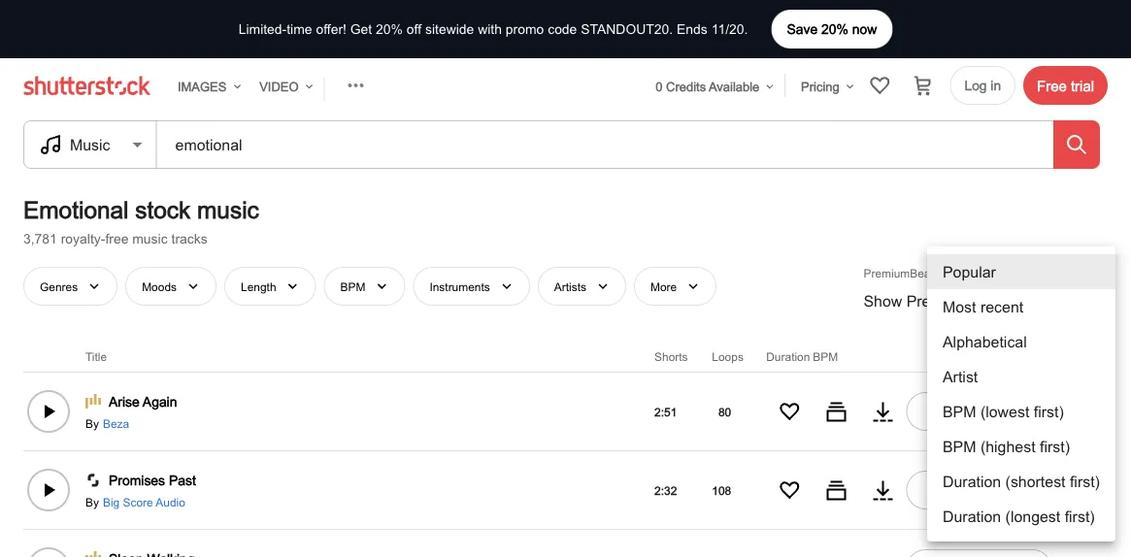 Task type: locate. For each thing, give the bounding box(es) containing it.
standout20.
[[581, 21, 673, 37]]

popular
[[943, 263, 996, 281]]

1 vertical spatial to
[[974, 482, 986, 498]]

1 horizontal spatial music
[[197, 196, 259, 223]]

bpm right length button
[[340, 279, 366, 293]]

20%
[[822, 21, 849, 37], [376, 21, 403, 37]]

bpm button
[[324, 267, 405, 306]]

duration up save icon
[[766, 350, 810, 363]]

by for arise
[[85, 416, 99, 430]]

duration down bpm (highest first)
[[943, 472, 1001, 490]]

duration (shortest first) option
[[927, 464, 1116, 499]]

add to cart for arise again
[[946, 404, 1012, 419]]

credits
[[666, 79, 706, 93]]

cart up duration (longest first)
[[989, 482, 1012, 498]]

20% left "now"
[[822, 21, 849, 37]]

to for promises past
[[974, 482, 986, 498]]

add to cart button for promises past
[[906, 471, 1052, 510]]

bpm inside button
[[340, 279, 366, 293]]

0 vertical spatial by
[[85, 416, 99, 430]]

emotional stock music 3,781 royalty-free music tracks
[[23, 196, 259, 246]]

most recent
[[943, 298, 1024, 316]]

time
[[287, 21, 312, 37]]

0 vertical spatial to
[[974, 404, 986, 419]]

add
[[946, 404, 971, 419], [946, 482, 971, 498]]

by left big
[[85, 495, 99, 509]]

108
[[712, 483, 732, 497]]

promises
[[109, 473, 165, 488]]

1 to from the top
[[974, 404, 986, 419]]

0 vertical spatial cart
[[989, 404, 1012, 419]]

cart image
[[911, 74, 935, 97]]

1 add to cart button from the top
[[906, 392, 1052, 431]]

artist option
[[927, 359, 1116, 394]]

video link
[[252, 67, 316, 106]]

first) inside option
[[1065, 507, 1095, 525]]

1 vertical spatial add to cart
[[946, 482, 1012, 498]]

moods
[[142, 279, 177, 293]]

duration inside option
[[943, 472, 1001, 490]]

search image
[[1065, 133, 1089, 156]]

1 horizontal spatial 20%
[[822, 21, 849, 37]]

0 vertical spatial add to cart
[[946, 404, 1012, 419]]

1 vertical spatial duration
[[943, 472, 1001, 490]]

audio
[[156, 495, 185, 509]]

1 add to cart from the top
[[946, 404, 1012, 419]]

add to cart button down artist
[[906, 392, 1052, 431]]

1 vertical spatial cart
[[989, 482, 1012, 498]]

bpm for bpm (highest first)
[[943, 438, 976, 455]]

1 vertical spatial add to cart button
[[906, 471, 1052, 510]]

past
[[169, 473, 196, 488]]

3,781
[[23, 230, 57, 246]]

cart
[[989, 404, 1012, 419], [989, 482, 1012, 498]]

get
[[350, 21, 372, 37]]

0 vertical spatial music
[[197, 196, 259, 223]]

length button
[[224, 267, 316, 306]]

instruments
[[430, 279, 490, 293]]

add to cart up duration (longest first)
[[946, 482, 1012, 498]]

instruments button
[[413, 267, 530, 306]]

sitewide
[[425, 21, 474, 37]]

log
[[965, 78, 987, 93]]

add to cart button
[[906, 392, 1052, 431], [906, 471, 1052, 510]]

tracks
[[171, 230, 208, 246]]

to
[[974, 404, 986, 419], [974, 482, 986, 498]]

overflow menu image
[[344, 74, 367, 97]]

artists
[[554, 279, 587, 293]]

free trial button
[[1024, 66, 1108, 105]]

more
[[651, 279, 677, 293]]

to down artist
[[974, 404, 986, 419]]

music down stock
[[132, 230, 168, 246]]

1 vertical spatial by
[[85, 495, 99, 509]]

first) for bpm (highest first)
[[1040, 438, 1070, 455]]

add down bpm (highest first)
[[946, 482, 971, 498]]

1 add from the top
[[946, 404, 971, 419]]

2 add from the top
[[946, 482, 971, 498]]

first)
[[1034, 403, 1064, 421], [1040, 438, 1070, 455], [1070, 472, 1100, 490], [1065, 507, 1095, 525]]

save 20% now
[[787, 21, 877, 37]]

2 add to cart button from the top
[[906, 471, 1052, 510]]

music up "tracks"
[[197, 196, 259, 223]]

1 by from the top
[[85, 416, 99, 430]]

0
[[656, 79, 663, 93]]

add to cart for promises past
[[946, 482, 1012, 498]]

1 cart from the top
[[989, 404, 1012, 419]]

promo
[[506, 21, 544, 37]]

add down artist
[[946, 404, 971, 419]]

2 by from the top
[[85, 495, 99, 509]]

by left beza
[[85, 416, 99, 430]]

0 horizontal spatial 20%
[[376, 21, 403, 37]]

duration down duration (shortest first) option
[[943, 507, 1001, 525]]

cart for arise again
[[989, 404, 1012, 419]]

moods button
[[125, 267, 217, 306]]

2 cart from the top
[[989, 482, 1012, 498]]

1 vertical spatial add
[[946, 482, 971, 498]]

first) right the (shortest
[[1070, 472, 1100, 490]]

11/20.
[[712, 21, 748, 37]]

0 vertical spatial duration
[[766, 350, 810, 363]]

genres button
[[23, 267, 118, 306]]

artists button
[[538, 267, 626, 306]]

alphabetical option
[[927, 324, 1116, 359]]

big
[[103, 495, 120, 509]]

list box containing popular
[[927, 247, 1116, 542]]

0 vertical spatial add
[[946, 404, 971, 419]]

2 to from the top
[[974, 482, 986, 498]]

20% left off
[[376, 21, 403, 37]]

with
[[478, 21, 502, 37]]

add to cart down artist
[[946, 404, 1012, 419]]

available
[[709, 79, 760, 93]]

popular option
[[927, 254, 1116, 289]]

2 vertical spatial duration
[[943, 507, 1001, 525]]

bpm (lowest first)
[[943, 403, 1064, 421]]

add to cart button down bpm (highest first)
[[906, 471, 1052, 510]]

by
[[85, 416, 99, 430], [85, 495, 99, 509]]

free
[[105, 230, 129, 246]]

bpm
[[340, 279, 366, 293], [813, 350, 838, 363], [943, 403, 976, 421], [943, 438, 976, 455]]

bpm down artist
[[943, 403, 976, 421]]

bpm left (highest
[[943, 438, 976, 455]]

0 vertical spatial add to cart button
[[906, 392, 1052, 431]]

2 add to cart from the top
[[946, 482, 1012, 498]]

first) right (longest
[[1065, 507, 1095, 525]]

(longest
[[1006, 507, 1061, 525]]

1 vertical spatial music
[[132, 230, 168, 246]]

first) inside option
[[1070, 472, 1100, 490]]

first) for duration (shortest first)
[[1070, 472, 1100, 490]]

(lowest
[[981, 403, 1030, 421]]

to up duration (longest first)
[[974, 482, 986, 498]]

list box
[[927, 247, 1116, 542]]

cart up bpm (highest first)
[[989, 404, 1012, 419]]

shutterstock image
[[23, 76, 154, 95]]

first) up the (shortest
[[1040, 438, 1070, 455]]

first) right the (lowest
[[1034, 403, 1064, 421]]

duration inside option
[[943, 507, 1001, 525]]

genres
[[40, 279, 78, 293]]

add to cart
[[946, 404, 1012, 419], [946, 482, 1012, 498]]

duration for duration (longest first)
[[943, 507, 1001, 525]]

duration (longest first)
[[943, 507, 1095, 525]]



Task type: describe. For each thing, give the bounding box(es) containing it.
most recent option
[[927, 289, 1116, 324]]

pricing
[[801, 79, 840, 93]]

score
[[123, 495, 153, 509]]

duration (longest first) option
[[927, 499, 1116, 534]]

title
[[85, 350, 107, 363]]

ends
[[677, 21, 708, 37]]

0 horizontal spatial music
[[132, 230, 168, 246]]

video
[[259, 79, 299, 93]]

log in link
[[950, 66, 1016, 105]]

(shortest
[[1006, 472, 1066, 490]]

limited-time offer! get 20% off sitewide with promo code standout20. ends 11/20.
[[239, 21, 748, 37]]

bpm for bpm
[[340, 279, 366, 293]]

try image
[[871, 400, 895, 423]]

arise again
[[109, 394, 177, 410]]

trial
[[1071, 77, 1094, 94]]

1 20% from the left
[[822, 21, 849, 37]]

2:51
[[655, 405, 677, 418]]

by for promises
[[85, 495, 99, 509]]

images
[[178, 79, 227, 93]]

collections image
[[869, 74, 892, 97]]

again
[[143, 394, 177, 410]]

duration for duration bpm
[[766, 350, 810, 363]]

(highest
[[981, 438, 1036, 455]]

pricing link
[[794, 67, 857, 106]]

images link
[[170, 67, 244, 106]]

free
[[1037, 77, 1067, 94]]

now
[[852, 21, 877, 37]]

log in
[[965, 78, 1001, 93]]

stock
[[135, 196, 191, 223]]

0 credits available
[[656, 79, 760, 93]]

duration (shortest first)
[[943, 472, 1100, 490]]

offer!
[[316, 21, 347, 37]]

save 20% now link
[[771, 10, 893, 49]]

bpm (highest first) option
[[927, 429, 1116, 464]]

first) for duration (longest first)
[[1065, 507, 1095, 525]]

royalty-
[[61, 230, 105, 246]]

alphabetical
[[943, 333, 1027, 351]]

bpm up similar image
[[813, 350, 838, 363]]

off
[[407, 21, 422, 37]]

bpm (highest first)
[[943, 438, 1070, 455]]

more button
[[634, 267, 717, 306]]

try image
[[871, 479, 895, 502]]

2:32
[[655, 483, 677, 497]]

promises past link
[[109, 471, 196, 490]]

in
[[991, 78, 1001, 93]]

arise again link
[[109, 392, 177, 412]]

most
[[943, 298, 976, 316]]

shorts
[[655, 350, 688, 363]]

save image
[[778, 400, 801, 423]]

big score audio link
[[99, 494, 185, 510]]

save
[[787, 21, 818, 37]]

loops
[[712, 350, 744, 363]]

duration bpm
[[766, 350, 838, 363]]

to for arise again
[[974, 404, 986, 419]]

by big score audio
[[85, 495, 185, 509]]

duration for duration (shortest first)
[[943, 472, 1001, 490]]

emotional
[[23, 196, 129, 223]]

similar image
[[825, 479, 848, 502]]

similar image
[[825, 400, 848, 423]]

80
[[719, 405, 732, 418]]

beza link
[[99, 415, 129, 431]]

artist
[[943, 368, 978, 386]]

by beza
[[85, 416, 129, 430]]

bpm for bpm (lowest first)
[[943, 403, 976, 421]]

add for arise again
[[946, 404, 971, 419]]

recent
[[981, 298, 1024, 316]]

length
[[241, 279, 276, 293]]

promises past
[[109, 473, 196, 488]]

code
[[548, 21, 577, 37]]

limited-
[[239, 21, 287, 37]]

cart for promises past
[[989, 482, 1012, 498]]

free trial
[[1037, 77, 1094, 94]]

bpm (lowest first) option
[[927, 394, 1116, 429]]

add for promises past
[[946, 482, 971, 498]]

save image
[[778, 479, 801, 502]]

0 credits available link
[[648, 67, 777, 106]]

beza
[[103, 416, 129, 430]]

2 20% from the left
[[376, 21, 403, 37]]

first) for bpm (lowest first)
[[1034, 403, 1064, 421]]

arise
[[109, 394, 140, 410]]

add to cart button for arise again
[[906, 392, 1052, 431]]



Task type: vqa. For each thing, say whether or not it's contained in the screenshot.
Popular
yes



